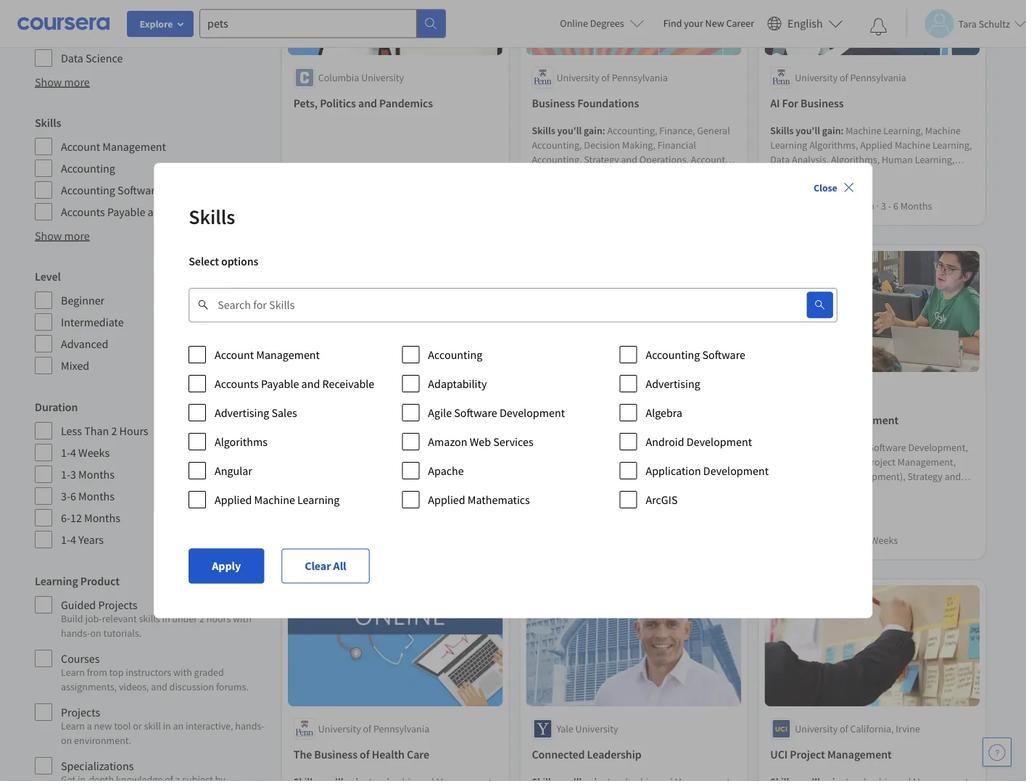 Task type: locate. For each thing, give the bounding box(es) containing it.
0 vertical spatial account management
[[61, 139, 166, 154]]

hours
[[207, 612, 231, 626]]

university of pennsylvania for analytics
[[318, 388, 430, 401]]

2 vertical spatial 1-
[[61, 533, 70, 547]]

receivable
[[169, 205, 221, 219], [323, 376, 375, 391]]

receivable up select
[[169, 205, 221, 219]]

you'll for for
[[796, 124, 821, 137]]

2 gain from the left
[[823, 124, 842, 137]]

you'll for foundations
[[558, 124, 582, 137]]

university up 'business analytics'
[[318, 388, 361, 401]]

1 vertical spatial accounting software
[[646, 347, 746, 362]]

adaptability
[[429, 376, 487, 391]]

:
[[603, 124, 606, 137], [842, 124, 844, 137]]

development right mathematics
[[532, 488, 590, 501]]

2 left the hours
[[200, 612, 205, 626]]

university up connected leadership
[[576, 723, 619, 736]]

0 horizontal spatial -
[[412, 534, 415, 547]]

0 vertical spatial communication,
[[608, 459, 679, 472]]

science for data science
[[86, 51, 123, 65]]

skills down "business foundations"
[[532, 124, 556, 137]]

of up foundations
[[602, 71, 610, 84]]

4 right 1
[[864, 534, 869, 547]]

2 inside duration "group"
[[111, 424, 117, 438]]

beginner down (404
[[771, 200, 809, 213]]

management inside select skills options element
[[257, 347, 320, 362]]

1 vertical spatial 1-
[[61, 467, 70, 482]]

duration
[[35, 400, 78, 414]]

0 vertical spatial more
[[64, 75, 90, 89]]

1 vertical spatial account
[[215, 347, 254, 362]]

of for business foundations
[[602, 71, 610, 84]]

0 vertical spatial science
[[112, 29, 149, 44]]

projects up tutorials.
[[98, 598, 138, 612]]

in inside build job-relevant skills in under 2 hours with hands-on tutorials.
[[162, 612, 170, 626]]

accounts inside skills group
[[61, 205, 105, 219]]

0 vertical spatial weeks
[[78, 446, 110, 460]]

politics
[[320, 96, 356, 110]]

2 applied from the left
[[429, 492, 466, 507]]

applied down the apache
[[429, 492, 466, 507]]

2 more from the top
[[64, 229, 90, 243]]

science up data science
[[112, 29, 149, 44]]

payable inside select skills options element
[[261, 376, 299, 391]]

1 horizontal spatial with
[[233, 612, 252, 626]]

on down job-
[[90, 627, 101, 640]]

1 horizontal spatial -
[[859, 534, 862, 547]]

0 vertical spatial in
[[162, 612, 170, 626]]

development inside the communication, writing, business communication, professional development
[[532, 488, 590, 501]]

skills down improve
[[532, 430, 559, 445]]

0 vertical spatial accounts payable and receivable
[[61, 205, 221, 219]]

2 horizontal spatial 3
[[882, 200, 887, 213]]

1 horizontal spatial account
[[215, 347, 254, 362]]

0 vertical spatial software
[[118, 183, 161, 197]]

of up the business of health care
[[363, 723, 372, 736]]

0 vertical spatial on
[[90, 627, 101, 640]]

1 show more from the top
[[35, 75, 90, 89]]

learning product
[[35, 574, 120, 589]]

1 vertical spatial 6
[[70, 489, 76, 504]]

3 inside (404 reviews) beginner · specialization · 3 - 6 months
[[882, 200, 887, 213]]

1 vertical spatial show
[[35, 229, 62, 243]]

advertising
[[646, 376, 701, 391], [215, 405, 270, 420]]

agile for agile software development
[[429, 405, 452, 420]]

2 learn from the top
[[61, 720, 85, 733]]

1 horizontal spatial receivable
[[323, 376, 375, 391]]

mathematics
[[468, 492, 531, 507]]

with right the hours
[[233, 612, 252, 626]]

0 horizontal spatial payable
[[107, 205, 145, 219]]

1- down 6-
[[61, 533, 70, 547]]

ai for business link
[[771, 94, 975, 112]]

ai for business
[[771, 96, 844, 110]]

1- up 3-
[[61, 467, 70, 482]]

4 left years
[[70, 533, 76, 547]]

technology
[[640, 388, 689, 401]]

communication, up the professional
[[608, 459, 679, 472]]

0 horizontal spatial hands-
[[61, 627, 90, 640]]

0 vertical spatial account
[[61, 139, 100, 154]]

1 vertical spatial learning
[[35, 574, 78, 589]]

care
[[407, 747, 430, 762]]

beginner up clear
[[294, 534, 332, 547]]

you'll down "business foundations"
[[558, 124, 582, 137]]

application development
[[646, 463, 769, 478]]

: for business foundations
[[603, 124, 606, 137]]

web
[[470, 434, 491, 449]]

weeks down than
[[78, 446, 110, 460]]

health
[[372, 747, 405, 762]]

gain down the ai for business
[[823, 124, 842, 137]]

advertising up 'algorithms'
[[215, 405, 270, 420]]

project for agile
[[797, 413, 833, 427]]

of for uci project management
[[840, 723, 849, 736]]

beginner up intermediate
[[61, 293, 105, 308]]

: down ai for business link
[[842, 124, 844, 137]]

beginner inside level group
[[61, 293, 105, 308]]

1 horizontal spatial weeks
[[871, 534, 899, 547]]

1 : from the left
[[603, 124, 606, 137]]

less
[[61, 424, 82, 438]]

learn up assignments,
[[61, 666, 85, 679]]

find your new career
[[664, 17, 755, 30]]

0 vertical spatial learning
[[298, 492, 340, 507]]

learning product group
[[35, 573, 268, 782]]

university for the business of health care
[[318, 723, 361, 736]]

1 learn from the top
[[61, 666, 85, 679]]

hands- inside build job-relevant skills in under 2 hours with hands-on tutorials.
[[61, 627, 90, 640]]

0 horizontal spatial 6
[[70, 489, 76, 504]]

with up discussion
[[173, 666, 192, 679]]

your
[[685, 17, 704, 30]]

university up pets, politics and pandemics link
[[362, 71, 404, 84]]

business left foundations
[[532, 96, 576, 110]]

0 vertical spatial show
[[35, 75, 62, 89]]

university for business foundations
[[557, 71, 600, 84]]

None search field
[[200, 9, 446, 38]]

or
[[133, 720, 142, 733]]

weeks right 1
[[871, 534, 899, 547]]

pennsylvania for business analytics
[[374, 388, 430, 401]]

development up services
[[500, 405, 566, 420]]

accounting software inside select skills options element
[[646, 347, 746, 362]]

1 vertical spatial show more
[[35, 229, 90, 243]]

0 horizontal spatial 2
[[111, 424, 117, 438]]

learning up guided
[[35, 574, 78, 589]]

1 horizontal spatial software
[[455, 405, 498, 420]]

business down services
[[532, 473, 570, 486]]

university of pennsylvania up the business of health care
[[318, 723, 430, 736]]

relevant
[[102, 612, 137, 626]]

university of pennsylvania up ai for business link
[[796, 71, 907, 84]]

0 vertical spatial specialization
[[816, 200, 875, 213]]

2 horizontal spatial 6
[[894, 200, 899, 213]]

1 horizontal spatial applied
[[429, 492, 466, 507]]

1 horizontal spatial advertising
[[646, 376, 701, 391]]

gain for foundations
[[584, 124, 603, 137]]

connected
[[532, 747, 585, 762]]

show down data
[[35, 75, 62, 89]]

show more down data
[[35, 75, 90, 89]]

1 vertical spatial with
[[173, 666, 192, 679]]

advanced
[[61, 337, 108, 351]]

and inside select skills options element
[[302, 376, 320, 391]]

skills group
[[35, 114, 268, 221]]

0 horizontal spatial software
[[118, 183, 161, 197]]

skills you'll gain : down "business foundations"
[[532, 124, 608, 137]]

receivable inside select skills options element
[[323, 376, 375, 391]]

beginner inside (404 reviews) beginner · specialization · 3 - 6 months
[[771, 200, 809, 213]]

irvine
[[897, 723, 921, 736]]

accounts payable and receivable
[[61, 205, 221, 219], [215, 376, 375, 391]]

0 vertical spatial 3
[[882, 200, 887, 213]]

skills down data
[[35, 115, 61, 130]]

0 horizontal spatial you'll
[[558, 124, 582, 137]]

0 horizontal spatial gain
[[584, 124, 603, 137]]

account inside skills group
[[61, 139, 100, 154]]

help center image
[[989, 744, 1007, 761]]

specialization inside (404 reviews) beginner · specialization · 3 - 6 months
[[816, 200, 875, 213]]

pennsylvania up business foundations link
[[612, 71, 668, 84]]

in right "skills"
[[162, 612, 170, 626]]

skills you'll gain : for foundations
[[532, 124, 608, 137]]

months inside (404 reviews) beginner · specialization · 3 - 6 months
[[901, 200, 933, 213]]

hands- right the interactive,
[[235, 720, 265, 733]]

0 horizontal spatial 3
[[70, 467, 76, 482]]

skills inside group
[[35, 115, 61, 130]]

on inside build job-relevant skills in under 2 hours with hands-on tutorials.
[[90, 627, 101, 640]]

0 vertical spatial accounting software
[[61, 183, 161, 197]]

0 horizontal spatial on
[[61, 734, 72, 747]]

sales
[[272, 405, 298, 420]]

0 vertical spatial 2
[[111, 424, 117, 438]]

2 show more button from the top
[[35, 227, 90, 245]]

show more
[[35, 75, 90, 89], [35, 229, 90, 243]]

applied machine learning
[[215, 492, 340, 507]]

show
[[35, 75, 62, 89], [35, 229, 62, 243]]

0 horizontal spatial :
[[603, 124, 606, 137]]

-
[[889, 200, 892, 213], [412, 534, 415, 547], [859, 534, 862, 547]]

show more up level
[[35, 229, 90, 243]]

learning right machine
[[298, 492, 340, 507]]

receivable up 'business analytics'
[[323, 376, 375, 391]]

business left analytics
[[294, 413, 337, 427]]

2 1- from the top
[[61, 467, 70, 482]]

coursera image
[[17, 12, 110, 35]]

0 vertical spatial accounts
[[61, 205, 105, 219]]

accounts inside select skills options element
[[215, 376, 259, 391]]

english inside improve your english communication skills
[[600, 413, 636, 427]]

applied for applied mathematics
[[429, 492, 466, 507]]

1-3 months
[[61, 467, 115, 482]]

4 down less
[[70, 446, 76, 460]]

university of pennsylvania up analytics
[[318, 388, 430, 401]]

learn inside the learn a new tool or skill in an interactive, hands- on environment.
[[61, 720, 85, 733]]

2 vertical spatial 3
[[405, 534, 410, 547]]

0 horizontal spatial english
[[600, 413, 636, 427]]

level group
[[35, 268, 268, 375]]

gain down "business foundations"
[[584, 124, 603, 137]]

0 horizontal spatial learning
[[35, 574, 78, 589]]

in inside the learn a new tool or skill in an interactive, hands- on environment.
[[163, 720, 171, 733]]

leadership
[[588, 747, 642, 762]]

beginner · specialization · 3 - 6 months
[[294, 534, 456, 547]]

1 horizontal spatial agile
[[771, 413, 795, 427]]

communication, writing, business communication, professional development
[[532, 459, 714, 501]]

1 horizontal spatial account management
[[215, 347, 320, 362]]

2 right than
[[111, 424, 117, 438]]

1 vertical spatial project
[[790, 747, 826, 762]]

0 vertical spatial english
[[788, 16, 823, 31]]

1 applied from the left
[[215, 492, 252, 507]]

agile project management link
[[771, 411, 975, 429]]

projects down assignments,
[[61, 705, 100, 720]]

show up level
[[35, 229, 62, 243]]

skills
[[35, 115, 61, 130], [532, 124, 556, 137], [771, 124, 794, 137], [189, 204, 235, 229], [532, 430, 559, 445]]

1 vertical spatial projects
[[61, 705, 100, 720]]

of up ai for business link
[[840, 71, 849, 84]]

1 gain from the left
[[584, 124, 603, 137]]

weeks inside duration "group"
[[78, 446, 110, 460]]

of up analytics
[[363, 388, 372, 401]]

the business of health care
[[294, 747, 430, 762]]

show more button up level
[[35, 227, 90, 245]]

specialization down 'reviews)'
[[816, 200, 875, 213]]

beginner left course
[[771, 534, 809, 547]]

communication,
[[608, 459, 679, 472], [572, 473, 642, 486]]

english right career
[[788, 16, 823, 31]]

1 horizontal spatial accounting software
[[646, 347, 746, 362]]

months
[[901, 200, 933, 213], [78, 467, 115, 482], [78, 489, 115, 504], [84, 511, 120, 525], [424, 534, 456, 547]]

university up "business foundations"
[[557, 71, 600, 84]]

skills down ai
[[771, 124, 794, 137]]

new
[[706, 17, 725, 30]]

business right the
[[314, 747, 358, 762]]

0 vertical spatial project
[[797, 413, 833, 427]]

university up the business of health care
[[318, 723, 361, 736]]

1 you'll from the left
[[558, 124, 582, 137]]

pennsylvania up business analytics link
[[374, 388, 430, 401]]

university for business analytics
[[318, 388, 361, 401]]

2 horizontal spatial software
[[703, 347, 746, 362]]

you'll down the ai for business
[[796, 124, 821, 137]]

1 1- from the top
[[61, 446, 70, 460]]

beginner
[[771, 200, 809, 213], [61, 293, 105, 308], [294, 534, 332, 547], [771, 534, 809, 547]]

0 horizontal spatial accounting software
[[61, 183, 161, 197]]

english down georgia institute of technology at the right
[[600, 413, 636, 427]]

1 horizontal spatial payable
[[261, 376, 299, 391]]

1 vertical spatial 3
[[70, 467, 76, 482]]

1 vertical spatial show more button
[[35, 227, 90, 245]]

communication, down improve your english communication skills
[[572, 473, 642, 486]]

1 vertical spatial 2
[[200, 612, 205, 626]]

projects
[[98, 598, 138, 612], [61, 705, 100, 720]]

foundations
[[578, 96, 640, 110]]

agile
[[429, 405, 452, 420], [771, 413, 795, 427]]

2 : from the left
[[842, 124, 844, 137]]

1 vertical spatial accounts payable and receivable
[[215, 376, 375, 391]]

0 horizontal spatial receivable
[[169, 205, 221, 219]]

applied down the angular
[[215, 492, 252, 507]]

0 horizontal spatial applied
[[215, 492, 252, 507]]

0 vertical spatial 6
[[894, 200, 899, 213]]

0 horizontal spatial accounts
[[61, 205, 105, 219]]

of left california,
[[840, 723, 849, 736]]

with inside learn from top instructors with graded assignments, videos, and discussion forums.
[[173, 666, 192, 679]]

agile inside select skills options element
[[429, 405, 452, 420]]

1 vertical spatial weeks
[[871, 534, 899, 547]]

ai
[[771, 96, 780, 110]]

pennsylvania up ai for business link
[[851, 71, 907, 84]]

in left an
[[163, 720, 171, 733]]

university of pennsylvania for for
[[796, 71, 907, 84]]

beginner for beginner
[[61, 293, 105, 308]]

1 horizontal spatial specialization
[[816, 200, 875, 213]]

software
[[118, 183, 161, 197], [703, 347, 746, 362], [455, 405, 498, 420]]

0 horizontal spatial advertising
[[215, 405, 270, 420]]

2 vertical spatial software
[[455, 405, 498, 420]]

university of pennsylvania up foundations
[[557, 71, 668, 84]]

services
[[494, 434, 534, 449]]

2 skills you'll gain : from the left
[[771, 124, 846, 137]]

1 show more button from the top
[[35, 73, 90, 91]]

advertising up algebra
[[646, 376, 701, 391]]

hours
[[119, 424, 148, 438]]

accounting software inside skills group
[[61, 183, 161, 197]]

pennsylvania for ai for business
[[851, 71, 907, 84]]

yale university
[[557, 723, 619, 736]]

1 vertical spatial advertising
[[215, 405, 270, 420]]

0 vertical spatial advertising
[[646, 376, 701, 391]]

development
[[500, 405, 566, 420], [687, 434, 753, 449], [704, 463, 769, 478], [532, 488, 590, 501]]

1 vertical spatial software
[[703, 347, 746, 362]]

1 vertical spatial payable
[[261, 376, 299, 391]]

1-
[[61, 446, 70, 460], [61, 467, 70, 482], [61, 533, 70, 547]]

show more button down data
[[35, 73, 90, 91]]

project for uci
[[790, 747, 826, 762]]

1 horizontal spatial english
[[788, 16, 823, 31]]

4 for years
[[70, 533, 76, 547]]

1 vertical spatial in
[[163, 720, 171, 733]]

hands- for guided projects
[[61, 627, 90, 640]]

learning
[[298, 492, 340, 507], [35, 574, 78, 589]]

: down foundations
[[603, 124, 606, 137]]

yale
[[557, 723, 574, 736]]

0 vertical spatial learn
[[61, 666, 85, 679]]

1- down less
[[61, 446, 70, 460]]

1-4 years
[[61, 533, 104, 547]]

2 show from the top
[[35, 229, 62, 243]]

business foundations
[[532, 96, 640, 110]]

2 horizontal spatial -
[[889, 200, 892, 213]]

1 vertical spatial science
[[86, 51, 123, 65]]

accounting software
[[61, 183, 161, 197], [646, 347, 746, 362]]

1 skills you'll gain : from the left
[[532, 124, 608, 137]]

2 you'll from the left
[[796, 124, 821, 137]]

professional
[[645, 473, 697, 486]]

1 vertical spatial english
[[600, 413, 636, 427]]

on inside the learn a new tool or skill in an interactive, hands- on environment.
[[61, 734, 72, 747]]

payable
[[107, 205, 145, 219], [261, 376, 299, 391]]

0 vertical spatial with
[[233, 612, 252, 626]]

1 vertical spatial accounts
[[215, 376, 259, 391]]

android
[[646, 434, 685, 449]]

skills up select
[[189, 204, 235, 229]]

show more button
[[35, 73, 90, 91], [35, 227, 90, 245]]

1 vertical spatial on
[[61, 734, 72, 747]]

learning inside "group"
[[35, 574, 78, 589]]

a
[[87, 720, 92, 733]]

learn inside learn from top instructors with graded assignments, videos, and discussion forums.
[[61, 666, 85, 679]]

1 more from the top
[[64, 75, 90, 89]]

under
[[172, 612, 198, 626]]

writing,
[[681, 459, 714, 472]]

interactive,
[[186, 720, 233, 733]]

1 horizontal spatial 2
[[200, 612, 205, 626]]

1 horizontal spatial :
[[842, 124, 844, 137]]

data
[[61, 51, 83, 65]]

university up uci project management
[[796, 723, 838, 736]]

1 horizontal spatial skills you'll gain :
[[771, 124, 846, 137]]

0 vertical spatial receivable
[[169, 205, 221, 219]]

0 horizontal spatial agile
[[429, 405, 452, 420]]

account management inside select skills options element
[[215, 347, 320, 362]]

your
[[576, 413, 598, 427]]

skills you'll gain : down the ai for business
[[771, 124, 846, 137]]

1 horizontal spatial you'll
[[796, 124, 821, 137]]

0 horizontal spatial with
[[173, 666, 192, 679]]

hands-
[[61, 627, 90, 640], [235, 720, 265, 733]]

connected leadership link
[[532, 746, 736, 763]]

on left environment.
[[61, 734, 72, 747]]

hands- down build
[[61, 627, 90, 640]]

apply button
[[189, 549, 264, 584]]

1 vertical spatial more
[[64, 229, 90, 243]]

1 vertical spatial receivable
[[323, 376, 375, 391]]

1- for 1-4 years
[[61, 533, 70, 547]]

science down computer science
[[86, 51, 123, 65]]

business
[[61, 7, 104, 22], [532, 96, 576, 110], [801, 96, 844, 110], [294, 413, 337, 427], [532, 473, 570, 486], [314, 747, 358, 762]]

applied
[[215, 492, 252, 507], [429, 492, 466, 507]]

1 horizontal spatial learning
[[298, 492, 340, 507]]

6 inside duration "group"
[[70, 489, 76, 504]]

learn a new tool or skill in an interactive, hands- on environment.
[[61, 720, 265, 747]]

- for beginner · specialization · 3 - 6 months
[[412, 534, 415, 547]]

3 1- from the top
[[61, 533, 70, 547]]

business inside the communication, writing, business communication, professional development
[[532, 473, 570, 486]]

pennsylvania
[[612, 71, 668, 84], [851, 71, 907, 84], [374, 388, 430, 401], [374, 723, 430, 736]]

1 horizontal spatial accounts
[[215, 376, 259, 391]]

university of pennsylvania
[[557, 71, 668, 84], [796, 71, 907, 84], [318, 388, 430, 401], [318, 723, 430, 736]]

connected leadership
[[532, 747, 642, 762]]

receivable inside skills group
[[169, 205, 221, 219]]

pennsylvania up the business of health care link
[[374, 723, 430, 736]]

0 horizontal spatial account management
[[61, 139, 166, 154]]

learn left the 'a'
[[61, 720, 85, 733]]

0 vertical spatial hands-
[[61, 627, 90, 640]]

specialization up all
[[339, 534, 398, 547]]

university up the ai for business
[[796, 71, 838, 84]]

hands- inside the learn a new tool or skill in an interactive, hands- on environment.
[[235, 720, 265, 733]]



Task type: describe. For each thing, give the bounding box(es) containing it.
6 inside (404 reviews) beginner · specialization · 3 - 6 months
[[894, 200, 899, 213]]

business up the computer
[[61, 7, 104, 22]]

months for 3-6 months
[[78, 489, 115, 504]]

6-
[[61, 511, 70, 525]]

months for 6-12 months
[[84, 511, 120, 525]]

accounts payable and receivable inside skills group
[[61, 205, 221, 219]]

skills dialog
[[154, 163, 873, 619]]

duration group
[[35, 398, 268, 549]]

product
[[80, 574, 120, 589]]

- inside (404 reviews) beginner · specialization · 3 - 6 months
[[889, 200, 892, 213]]

university of california, irvine
[[796, 723, 921, 736]]

improve your english communication skills
[[532, 413, 717, 445]]

apply
[[212, 559, 241, 574]]

2 inside build job-relevant skills in under 2 hours with hands-on tutorials.
[[200, 612, 205, 626]]

select
[[189, 254, 219, 269]]

skills you'll gain : for for
[[771, 124, 846, 137]]

1 horizontal spatial 3
[[405, 534, 410, 547]]

job-
[[85, 612, 102, 626]]

on for guided projects
[[90, 627, 101, 640]]

pets, politics and pandemics link
[[294, 94, 497, 112]]

clear
[[305, 559, 331, 574]]

beginner for beginner · specialization · 3 - 6 months
[[294, 534, 332, 547]]

university of pennsylvania for business
[[318, 723, 430, 736]]

apache
[[429, 463, 464, 478]]

videos,
[[119, 681, 149, 694]]

1- for 1-4 weeks
[[61, 446, 70, 460]]

agile project management
[[771, 413, 899, 427]]

and inside skills group
[[148, 205, 166, 219]]

business right the for
[[801, 96, 844, 110]]

3 inside duration "group"
[[70, 467, 76, 482]]

agile software development
[[429, 405, 566, 420]]

forums.
[[216, 681, 249, 694]]

top
[[109, 666, 124, 679]]

development up application development
[[687, 434, 753, 449]]

1- for 1-3 months
[[61, 467, 70, 482]]

skills inside improve your english communication skills
[[532, 430, 559, 445]]

1 vertical spatial specialization
[[339, 534, 398, 547]]

an
[[173, 720, 184, 733]]

course
[[816, 534, 845, 547]]

clear all
[[305, 559, 347, 574]]

algebra
[[646, 405, 683, 420]]

(404
[[802, 182, 820, 195]]

4 for weeks
[[70, 446, 76, 460]]

less than 2 hours
[[61, 424, 148, 438]]

android development
[[646, 434, 753, 449]]

learning inside select skills options element
[[298, 492, 340, 507]]

12
[[70, 511, 82, 525]]

pennsylvania for the business of health care
[[374, 723, 430, 736]]

show notifications image
[[871, 18, 888, 36]]

beginner · course · 1 - 4 weeks
[[771, 534, 899, 547]]

: for ai for business
[[842, 124, 844, 137]]

mixed
[[61, 358, 89, 373]]

business analytics
[[294, 413, 384, 427]]

and inside learn from top instructors with graded assignments, videos, and discussion forums.
[[151, 681, 168, 694]]

career
[[727, 17, 755, 30]]

instructors
[[126, 666, 171, 679]]

payable inside skills group
[[107, 205, 145, 219]]

find your new career link
[[657, 15, 762, 33]]

more for 2nd show more button from the bottom
[[64, 75, 90, 89]]

6-12 months
[[61, 511, 120, 525]]

account management inside skills group
[[61, 139, 166, 154]]

amazon
[[429, 434, 468, 449]]

assignments,
[[61, 681, 117, 694]]

3-6 months
[[61, 489, 115, 504]]

computer
[[61, 29, 110, 44]]

graded
[[194, 666, 224, 679]]

years
[[78, 533, 104, 547]]

gain for for
[[823, 124, 842, 137]]

beginner for beginner · course · 1 - 4 weeks
[[771, 534, 809, 547]]

than
[[84, 424, 109, 438]]

of for ai for business
[[840, 71, 849, 84]]

english button
[[762, 0, 850, 47]]

courses
[[61, 652, 100, 666]]

science for computer science
[[112, 29, 149, 44]]

account inside select skills options element
[[215, 347, 254, 362]]

select skills options element
[[189, 340, 838, 514]]

learn for courses
[[61, 666, 85, 679]]

georgia institute of technology
[[557, 388, 689, 401]]

english inside button
[[788, 16, 823, 31]]

software inside skills group
[[118, 183, 161, 197]]

2 show more from the top
[[35, 229, 90, 243]]

accounts payable and receivable inside select skills options element
[[215, 376, 375, 391]]

uci project management link
[[771, 746, 975, 763]]

advertising for advertising
[[646, 376, 701, 391]]

Search by keyword search field
[[218, 288, 773, 323]]

uci
[[771, 747, 788, 762]]

1 horizontal spatial 6
[[417, 534, 422, 547]]

select options
[[189, 254, 259, 269]]

learn from top instructors with graded assignments, videos, and discussion forums.
[[61, 666, 249, 694]]

1 show from the top
[[35, 75, 62, 89]]

application
[[646, 463, 702, 478]]

1 vertical spatial communication,
[[572, 473, 642, 486]]

amazon web services
[[429, 434, 534, 449]]

institute
[[592, 388, 628, 401]]

agile for agile project management
[[771, 413, 795, 427]]

management inside skills group
[[103, 139, 166, 154]]

intermediate
[[61, 315, 124, 329]]

tool
[[114, 720, 131, 733]]

improve your english communication skills link
[[532, 411, 736, 446]]

with inside build job-relevant skills in under 2 hours with hands-on tutorials.
[[233, 612, 252, 626]]

(404 reviews) beginner · specialization · 3 - 6 months
[[771, 182, 933, 213]]

of for business analytics
[[363, 388, 372, 401]]

months for 1-3 months
[[78, 467, 115, 482]]

pets,
[[294, 96, 318, 110]]

university for uci project management
[[796, 723, 838, 736]]

georgia
[[557, 388, 590, 401]]

0 vertical spatial projects
[[98, 598, 138, 612]]

hands- for projects
[[235, 720, 265, 733]]

on for projects
[[61, 734, 72, 747]]

pennsylvania for business foundations
[[612, 71, 668, 84]]

advertising for advertising sales
[[215, 405, 270, 420]]

university for ai for business
[[796, 71, 838, 84]]

of right institute
[[630, 388, 638, 401]]

guided projects
[[61, 598, 138, 612]]

- for beginner · course · 1 - 4 weeks
[[859, 534, 862, 547]]

build
[[61, 612, 83, 626]]

of left health
[[360, 747, 370, 762]]

skills inside dialog
[[189, 204, 235, 229]]

development down android development
[[704, 463, 769, 478]]

university of pennsylvania for foundations
[[557, 71, 668, 84]]

1-4 weeks
[[61, 446, 110, 460]]

find
[[664, 17, 683, 30]]

tutorials.
[[103, 627, 142, 640]]

1
[[852, 534, 857, 547]]

reviews)
[[822, 182, 858, 195]]

advertising sales
[[215, 405, 298, 420]]

applied for applied machine learning
[[215, 492, 252, 507]]

search image
[[815, 299, 826, 311]]

the
[[294, 747, 312, 762]]

business foundations link
[[532, 94, 736, 112]]

3-
[[61, 489, 70, 504]]

of for the business of health care
[[363, 723, 372, 736]]

pets, politics and pandemics
[[294, 96, 433, 110]]

analytics
[[339, 413, 384, 427]]

all
[[334, 559, 347, 574]]

columbia
[[318, 71, 359, 84]]

specializations
[[61, 759, 134, 774]]

learn for projects
[[61, 720, 85, 733]]

business analytics link
[[294, 411, 497, 429]]

more for 2nd show more button from the top
[[64, 229, 90, 243]]

columbia university
[[318, 71, 404, 84]]

angular
[[215, 463, 253, 478]]



Task type: vqa. For each thing, say whether or not it's contained in the screenshot.
'earn' for Global Master of Public Health
no



